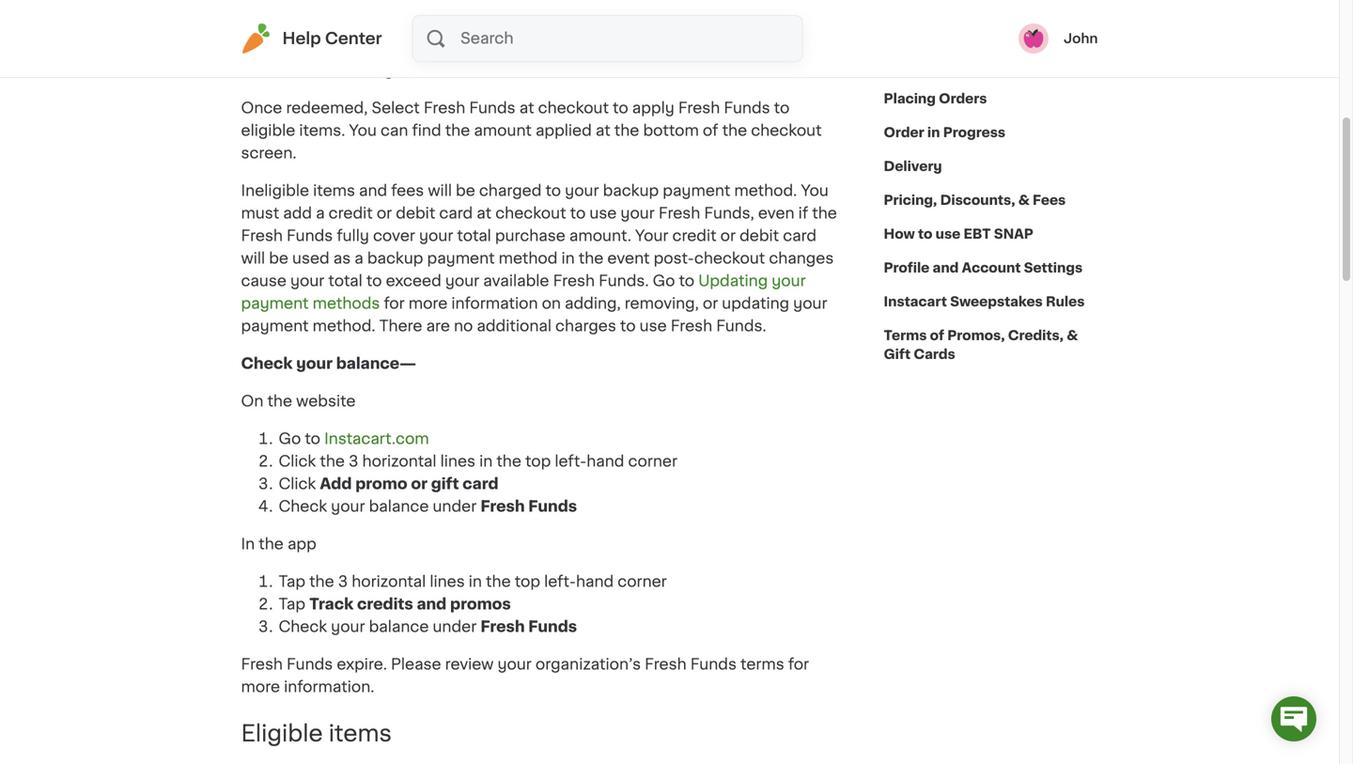 Task type: locate. For each thing, give the bounding box(es) containing it.
corner inside tap the 3 horizontal lines in the top left-hand corner tap track credits and promos check your balance under fresh funds
[[618, 574, 667, 589]]

1 horizontal spatial select
[[372, 100, 420, 115]]

updating your payment methods link
[[241, 273, 806, 311]]

under inside tap the 3 horizontal lines in the top left-hand corner tap track credits and promos check your balance under fresh funds
[[433, 619, 477, 634]]

total left purchase
[[457, 228, 492, 243]]

horizontal inside tap the 3 horizontal lines in the top left-hand corner tap track credits and promos check your balance under fresh funds
[[352, 574, 426, 589]]

credit up fully
[[329, 206, 373, 221]]

center
[[325, 31, 382, 47]]

0 horizontal spatial you
[[349, 123, 377, 138]]

method.
[[735, 183, 798, 198], [313, 319, 376, 334]]

1 horizontal spatial for
[[789, 657, 810, 672]]

0 horizontal spatial be
[[269, 251, 289, 266]]

with
[[401, 18, 435, 33], [962, 58, 990, 71]]

debit down fees
[[396, 206, 436, 221]]

of right "bottom"
[[703, 123, 719, 138]]

0 horizontal spatial at
[[477, 206, 492, 221]]

in inside you must add a credit or debit card at checkout to use your fresh funds, even if the fresh funds fully cover your total purchase amount. your credit or debit card will be used as a backup payment method in the event post-checkout changes cause your total to exceed your available fresh funds. go to
[[562, 251, 575, 266]]

0 horizontal spatial funds.
[[599, 273, 649, 288]]

apply
[[633, 100, 675, 115]]

gift right promo
[[431, 477, 459, 492]]

more up the eligible
[[241, 680, 280, 695]]

balance inside tap the 3 horizontal lines in the top left-hand corner tap track credits and promos check your balance under fresh funds
[[369, 619, 429, 634]]

1 horizontal spatial gift
[[966, 24, 989, 38]]

your inside fresh funds expire. please review your organization's fresh funds terms for more information.
[[498, 657, 532, 672]]

& left fees
[[1019, 194, 1030, 207]]

you must add a credit or debit card at checkout to use your fresh funds, even if the fresh funds fully cover your total purchase amount. your credit or debit card will be used as a backup payment method in the event post-checkout changes cause your total to exceed your available fresh funds. go to
[[241, 183, 838, 288]]

0 horizontal spatial more
[[241, 680, 280, 695]]

use left the ebt on the right of the page
[[936, 228, 961, 241]]

your inside for more information on adding, removing, or updating your payment method.
[[794, 296, 828, 311]]

gift inside "link"
[[966, 24, 989, 38]]

1 vertical spatial credit
[[673, 228, 717, 243]]

terms
[[884, 329, 927, 342]]

3 up the add
[[349, 454, 359, 469]]

for inside fresh funds expire. please review your organization's fresh funds terms for more information.
[[789, 657, 810, 672]]

or inside go to instacart.com click the 3 horizontal lines in the top left-hand corner click add promo or gift card check your balance under fresh funds
[[411, 477, 428, 492]]

0 vertical spatial top
[[526, 454, 551, 469]]

items.
[[299, 123, 345, 138]]

0 vertical spatial total
[[457, 228, 492, 243]]

check up "on" on the bottom of page
[[241, 356, 293, 371]]

0 horizontal spatial redeem
[[331, 18, 397, 33]]

go to instacart.com click the 3 horizontal lines in the top left-hand corner click add promo or gift card check your balance under fresh funds
[[279, 431, 682, 514]]

tap
[[279, 574, 306, 589], [279, 597, 306, 612]]

1 vertical spatial select
[[372, 100, 420, 115]]

2 tap from the top
[[279, 597, 306, 612]]

pricing,
[[884, 194, 938, 207]]

0 vertical spatial you
[[349, 123, 377, 138]]

expire.
[[337, 657, 387, 672]]

account.
[[613, 40, 679, 55]]

eligible
[[241, 723, 323, 745]]

payment inside updating your payment methods
[[241, 296, 309, 311]]

will up the cause
[[241, 251, 265, 266]]

3
[[349, 454, 359, 469], [338, 574, 348, 589]]

1 horizontal spatial go
[[653, 273, 675, 288]]

in inside tap the 3 horizontal lines in the top left-hand corner tap track credits and promos check your balance under fresh funds
[[469, 574, 482, 589]]

corner inside go to instacart.com click the 3 horizontal lines in the top left-hand corner click add promo or gift card check your balance under fresh funds
[[629, 454, 678, 469]]

select inside once redeemed, select fresh funds at checkout to apply fresh funds to eligible items. you can find the amount applied at the bottom of the checkout screen.
[[372, 100, 420, 115]]

your
[[344, 40, 378, 55], [565, 183, 599, 198], [621, 206, 655, 221], [419, 228, 454, 243], [290, 273, 325, 288], [446, 273, 480, 288], [772, 273, 806, 288], [794, 296, 828, 311], [296, 356, 333, 371], [331, 499, 365, 514], [331, 619, 365, 634], [498, 657, 532, 672]]

lines inside tap the 3 horizontal lines in the top left-hand corner tap track credits and promos check your balance under fresh funds
[[430, 574, 465, 589]]

you up "if" on the right top of page
[[801, 183, 829, 198]]

& inside terms of promos, credits, & gift cards
[[1067, 329, 1079, 342]]

backup up your
[[603, 183, 659, 198]]

1 vertical spatial will
[[241, 251, 265, 266]]

a left few
[[442, 63, 451, 78]]

1 horizontal spatial total
[[457, 228, 492, 243]]

0 horizontal spatial will
[[241, 251, 265, 266]]

2 vertical spatial at
[[477, 206, 492, 221]]

0 vertical spatial hand
[[587, 454, 625, 469]]

1 horizontal spatial &
[[1067, 329, 1079, 342]]

a up the shopping with fsa and hsa 'link'
[[955, 24, 963, 38]]

for up there on the top left
[[384, 296, 405, 311]]

2 under from the top
[[433, 619, 477, 634]]

1 vertical spatial backup
[[367, 251, 424, 266]]

to down creating an account 'link'
[[774, 100, 790, 115]]

horizontal
[[362, 454, 437, 469], [352, 574, 426, 589]]

debit
[[396, 206, 436, 221], [740, 228, 780, 243]]

updating
[[722, 296, 790, 311]]

or right promo
[[411, 477, 428, 492]]

left-
[[555, 454, 587, 469], [544, 574, 576, 589]]

check inside go to instacart.com click the 3 horizontal lines in the top left-hand corner click add promo or gift card check your balance under fresh funds
[[279, 499, 327, 514]]

terms
[[741, 657, 785, 672]]

or down the funds,
[[721, 228, 736, 243]]

be left charged
[[456, 183, 476, 198]]

balance—
[[336, 356, 417, 371]]

1 vertical spatial tap
[[279, 597, 306, 612]]

be up the cause
[[269, 251, 289, 266]]

under inside go to instacart.com click the 3 horizontal lines in the top left-hand corner click add promo or gift card check your balance under fresh funds
[[433, 499, 477, 514]]

1 under from the top
[[433, 499, 477, 514]]

profile and account settings link
[[884, 251, 1083, 285]]

0 vertical spatial under
[[433, 499, 477, 514]]

0 horizontal spatial an
[[590, 40, 609, 55]]

0 vertical spatial &
[[1019, 194, 1030, 207]]

cards
[[914, 348, 956, 361]]

1 horizontal spatial debit
[[740, 228, 780, 243]]

0 vertical spatial left-
[[555, 454, 587, 469]]

funds. down the updating
[[717, 319, 767, 334]]

cover
[[373, 228, 416, 243]]

more inside for more information on adding, removing, or updating your payment method.
[[409, 296, 448, 311]]

backup down cover
[[367, 251, 424, 266]]

1 vertical spatial use
[[936, 228, 961, 241]]

creating an account link
[[683, 40, 836, 55]]

with left fsa
[[962, 58, 990, 71]]

1 vertical spatial left-
[[544, 574, 576, 589]]

1 vertical spatial 3
[[338, 574, 348, 589]]

to right charged
[[546, 183, 561, 198]]

free
[[295, 63, 325, 78]]

0 vertical spatial select
[[279, 18, 327, 33]]

items
[[313, 183, 355, 198], [329, 723, 392, 745]]

you left can
[[349, 123, 377, 138]]

for right terms
[[789, 657, 810, 672]]

1 tap from the top
[[279, 574, 306, 589]]

1 horizontal spatial at
[[520, 100, 535, 115]]

funds. inside you must add a credit or debit card at checkout to use your fresh funds, even if the fresh funds fully cover your total purchase amount. your credit or debit card will be used as a backup payment method in the event post-checkout changes cause your total to exceed your available fresh funds. go to
[[599, 273, 649, 288]]

click down on the website
[[279, 454, 316, 469]]

select redeem with instacart. log into your instacart account or create an account. creating an account is free and only takes a few minutes.
[[279, 18, 836, 78]]

top
[[526, 454, 551, 469], [515, 574, 541, 589]]

more
[[409, 296, 448, 311], [241, 680, 280, 695]]

to
[[613, 100, 629, 115], [774, 100, 790, 115], [546, 183, 561, 198], [570, 206, 586, 221], [919, 228, 933, 241], [367, 273, 382, 288], [679, 273, 695, 288], [620, 319, 636, 334], [305, 431, 321, 446]]

there
[[380, 319, 423, 334]]

help center link
[[241, 24, 382, 54]]

or inside for more information on adding, removing, or updating your payment method.
[[703, 296, 719, 311]]

1 an from the left
[[590, 40, 609, 55]]

placing orders
[[884, 92, 988, 105]]

1 horizontal spatial redeem
[[896, 24, 951, 38]]

bottom
[[644, 123, 699, 138]]

account down instacart.
[[453, 40, 515, 55]]

0 vertical spatial instacart
[[382, 40, 449, 55]]

at right applied
[[596, 123, 611, 138]]

more up are in the top of the page
[[409, 296, 448, 311]]

hsa
[[1051, 58, 1080, 71]]

1 horizontal spatial method.
[[735, 183, 798, 198]]

a
[[955, 24, 963, 38], [442, 63, 451, 78], [316, 206, 325, 221], [355, 251, 364, 266]]

redeemed,
[[286, 100, 368, 115]]

select up can
[[372, 100, 420, 115]]

0 horizontal spatial select
[[279, 18, 327, 33]]

funds inside go to instacart.com click the 3 horizontal lines in the top left-hand corner click add promo or gift card check your balance under fresh funds
[[529, 499, 577, 514]]

account right creating
[[774, 40, 836, 55]]

payment inside you must add a credit or debit card at checkout to use your fresh funds, even if the fresh funds fully cover your total purchase amount. your credit or debit card will be used as a backup payment method in the event post-checkout changes cause your total to exceed your available fresh funds. go to
[[427, 251, 495, 266]]

placing orders link
[[884, 82, 988, 116]]

1 horizontal spatial be
[[456, 183, 476, 198]]

redeem up shopping
[[896, 24, 951, 38]]

1 vertical spatial total
[[329, 273, 363, 288]]

checkout up applied
[[538, 100, 609, 115]]

fsa
[[993, 58, 1020, 71]]

1 vertical spatial corner
[[618, 574, 667, 589]]

1 horizontal spatial instacart
[[884, 295, 948, 308]]

available
[[484, 273, 550, 288]]

1 vertical spatial at
[[596, 123, 611, 138]]

0 vertical spatial backup
[[603, 183, 659, 198]]

of
[[703, 123, 719, 138], [930, 329, 945, 342]]

funds. down event
[[599, 273, 649, 288]]

to down post- at the top of the page
[[679, 273, 695, 288]]

to down removing,
[[620, 319, 636, 334]]

promos
[[450, 597, 511, 612]]

items up fully
[[313, 183, 355, 198]]

redeem a gift card
[[896, 24, 1021, 38]]

0 vertical spatial use
[[590, 206, 617, 221]]

settings
[[1025, 261, 1083, 275]]

instacart inside select redeem with instacart. log into your instacart account or create an account. creating an account is free and only takes a few minutes.
[[382, 40, 449, 55]]

0 vertical spatial go
[[653, 273, 675, 288]]

charges
[[556, 319, 617, 334]]

an right create
[[590, 40, 609, 55]]

1 click from the top
[[279, 454, 316, 469]]

to down website
[[305, 431, 321, 446]]

0 vertical spatial debit
[[396, 206, 436, 221]]

&
[[1019, 194, 1030, 207], [1067, 329, 1079, 342]]

1 horizontal spatial 3
[[349, 454, 359, 469]]

2 horizontal spatial use
[[936, 228, 961, 241]]

a right as on the left top of page
[[355, 251, 364, 266]]

redeem up into
[[331, 18, 397, 33]]

use down removing,
[[640, 319, 667, 334]]

0 vertical spatial for
[[384, 296, 405, 311]]

go down on the website
[[279, 431, 301, 446]]

with inside 'link'
[[962, 58, 990, 71]]

click left the add
[[279, 477, 316, 492]]

funds.
[[599, 273, 649, 288], [717, 319, 767, 334]]

1 account from the left
[[453, 40, 515, 55]]

1 vertical spatial click
[[279, 477, 316, 492]]

1 vertical spatial &
[[1067, 329, 1079, 342]]

or down updating
[[703, 296, 719, 311]]

1 balance from the top
[[369, 499, 429, 514]]

credits
[[357, 597, 413, 612]]

top inside tap the 3 horizontal lines in the top left-hand corner tap track credits and promos check your balance under fresh funds
[[515, 574, 541, 589]]

1 horizontal spatial use
[[640, 319, 667, 334]]

once redeemed, select fresh funds at checkout to apply fresh funds to eligible items. you can find the amount applied at the bottom of the checkout screen.
[[241, 100, 822, 161]]

under
[[433, 499, 477, 514], [433, 619, 477, 634]]

instacart.com link
[[324, 431, 429, 446]]

0 horizontal spatial with
[[401, 18, 435, 33]]

0 vertical spatial more
[[409, 296, 448, 311]]

in inside go to instacart.com click the 3 horizontal lines in the top left-hand corner click add promo or gift card check your balance under fresh funds
[[480, 454, 493, 469]]

0 horizontal spatial use
[[590, 206, 617, 221]]

debit down even
[[740, 228, 780, 243]]

into
[[311, 40, 340, 55]]

0 horizontal spatial for
[[384, 296, 405, 311]]

1 vertical spatial balance
[[369, 619, 429, 634]]

0 vertical spatial lines
[[441, 454, 476, 469]]

1 horizontal spatial funds.
[[717, 319, 767, 334]]

0 horizontal spatial go
[[279, 431, 301, 446]]

information
[[452, 296, 538, 311]]

horizontal up credits
[[352, 574, 426, 589]]

will right fees
[[428, 183, 452, 198]]

an right creating
[[751, 40, 770, 55]]

items down information.
[[329, 723, 392, 745]]

1 vertical spatial under
[[433, 619, 477, 634]]

instacart image
[[241, 24, 271, 54]]

0 horizontal spatial of
[[703, 123, 719, 138]]

total up methods
[[329, 273, 363, 288]]

0 vertical spatial corner
[[629, 454, 678, 469]]

at up amount at top left
[[520, 100, 535, 115]]

click
[[279, 454, 316, 469], [279, 477, 316, 492]]

at down charged
[[477, 206, 492, 221]]

0 horizontal spatial method.
[[313, 319, 376, 334]]

method
[[499, 251, 558, 266]]

1 vertical spatial method.
[[313, 319, 376, 334]]

and down into
[[329, 63, 357, 78]]

and inside 'link'
[[1023, 58, 1048, 71]]

0 vertical spatial horizontal
[[362, 454, 437, 469]]

terms of promos, credits, & gift cards
[[884, 329, 1079, 361]]

and right credits
[[417, 597, 447, 612]]

1 horizontal spatial an
[[751, 40, 770, 55]]

method. up even
[[735, 183, 798, 198]]

1 vertical spatial horizontal
[[352, 574, 426, 589]]

of up "cards"
[[930, 329, 945, 342]]

track
[[309, 597, 354, 612]]

1 vertical spatial instacart
[[884, 295, 948, 308]]

0 vertical spatial of
[[703, 123, 719, 138]]

0 vertical spatial balance
[[369, 499, 429, 514]]

1 vertical spatial more
[[241, 680, 280, 695]]

0 horizontal spatial backup
[[367, 251, 424, 266]]

log
[[279, 40, 307, 55]]

0 vertical spatial tap
[[279, 574, 306, 589]]

backup
[[603, 183, 659, 198], [367, 251, 424, 266]]

2 balance from the top
[[369, 619, 429, 634]]

1 horizontal spatial will
[[428, 183, 452, 198]]

use inside you must add a credit or debit card at checkout to use your fresh funds, even if the fresh funds fully cover your total purchase amount. your credit or debit card will be used as a backup payment method in the event post-checkout changes cause your total to exceed your available fresh funds. go to
[[590, 206, 617, 221]]

1 vertical spatial with
[[962, 58, 990, 71]]

card
[[992, 24, 1021, 38], [439, 206, 473, 221], [783, 228, 817, 243], [463, 477, 499, 492]]

top inside go to instacart.com click the 3 horizontal lines in the top left-hand corner click add promo or gift card check your balance under fresh funds
[[526, 454, 551, 469]]

total
[[457, 228, 492, 243], [329, 273, 363, 288]]

for
[[384, 296, 405, 311], [789, 657, 810, 672]]

tap left track
[[279, 597, 306, 612]]

1 vertical spatial gift
[[431, 477, 459, 492]]

check up the app
[[279, 499, 327, 514]]

1 horizontal spatial with
[[962, 58, 990, 71]]

help
[[283, 31, 321, 47]]

to left apply
[[613, 100, 629, 115]]

balance
[[369, 499, 429, 514], [369, 619, 429, 634]]

delivery
[[884, 160, 943, 173]]

instacart up takes
[[382, 40, 449, 55]]

0 horizontal spatial 3
[[338, 574, 348, 589]]

1 vertical spatial items
[[329, 723, 392, 745]]

go up removing,
[[653, 273, 675, 288]]

1 vertical spatial for
[[789, 657, 810, 672]]

1 vertical spatial lines
[[430, 574, 465, 589]]

1 vertical spatial top
[[515, 574, 541, 589]]

funds inside you must add a credit or debit card at checkout to use your fresh funds, even if the fresh funds fully cover your total purchase amount. your credit or debit card will be used as a backup payment method in the event post-checkout changes cause your total to exceed your available fresh funds. go to
[[287, 228, 333, 243]]

check down track
[[279, 619, 327, 634]]

be
[[456, 183, 476, 198], [269, 251, 289, 266]]

discounts,
[[941, 194, 1016, 207]]

items for ineligible
[[313, 183, 355, 198]]

& down rules
[[1067, 329, 1079, 342]]

fresh inside go to instacart.com click the 3 horizontal lines in the top left-hand corner click add promo or gift card check your balance under fresh funds
[[481, 499, 525, 514]]

promo
[[356, 477, 408, 492]]

use up amount.
[[590, 206, 617, 221]]

horizontal up promo
[[362, 454, 437, 469]]

of inside once redeemed, select fresh funds at checkout to apply fresh funds to eligible items. you can find the amount applied at the bottom of the checkout screen.
[[703, 123, 719, 138]]

instacart down profile
[[884, 295, 948, 308]]

a right add
[[316, 206, 325, 221]]

at inside you must add a credit or debit card at checkout to use your fresh funds, even if the fresh funds fully cover your total purchase amount. your credit or debit card will be used as a backup payment method in the event post-checkout changes cause your total to exceed your available fresh funds. go to
[[477, 206, 492, 221]]

1 vertical spatial of
[[930, 329, 945, 342]]

and down user avatar
[[1023, 58, 1048, 71]]

shopping with fsa and hsa link
[[884, 48, 1091, 82]]

gift inside go to instacart.com click the 3 horizontal lines in the top left-hand corner click add promo or gift card check your balance under fresh funds
[[431, 477, 459, 492]]

is
[[279, 63, 291, 78]]

hand inside tap the 3 horizontal lines in the top left-hand corner tap track credits and promos check your balance under fresh funds
[[576, 574, 614, 589]]

2 click from the top
[[279, 477, 316, 492]]

gift up the shopping with fsa and hsa 'link'
[[966, 24, 989, 38]]

method. inside for more information on adding, removing, or updating your payment method.
[[313, 319, 376, 334]]

select up the log
[[279, 18, 327, 33]]

payment
[[663, 183, 731, 198], [427, 251, 495, 266], [241, 296, 309, 311], [241, 319, 309, 334]]

ineligible items and fees will be charged to your backup payment method.
[[241, 183, 801, 198]]

profile and account settings
[[884, 261, 1083, 275]]

to up methods
[[367, 273, 382, 288]]

2 vertical spatial check
[[279, 619, 327, 634]]

1 vertical spatial be
[[269, 251, 289, 266]]

additional
[[477, 319, 552, 334]]

used
[[292, 251, 330, 266]]

balance down promo
[[369, 499, 429, 514]]

with up takes
[[401, 18, 435, 33]]

3 up track
[[338, 574, 348, 589]]

0 horizontal spatial instacart
[[382, 40, 449, 55]]

method. down methods
[[313, 319, 376, 334]]

left- inside go to instacart.com click the 3 horizontal lines in the top left-hand corner click add promo or gift card check your balance under fresh funds
[[555, 454, 587, 469]]

or up minutes.
[[519, 40, 534, 55]]

balance down credits
[[369, 619, 429, 634]]

to right how
[[919, 228, 933, 241]]

tap down the app
[[279, 574, 306, 589]]

credit up post- at the top of the page
[[673, 228, 717, 243]]

1 horizontal spatial you
[[801, 183, 829, 198]]

hand
[[587, 454, 625, 469], [576, 574, 614, 589]]

adding,
[[565, 296, 621, 311]]



Task type: describe. For each thing, give the bounding box(es) containing it.
be inside you must add a credit or debit card at checkout to use your fresh funds, even if the fresh funds fully cover your total purchase amount. your credit or debit card will be used as a backup payment method in the event post-checkout changes cause your total to exceed your available fresh funds. go to
[[269, 251, 289, 266]]

you inside you must add a credit or debit card at checkout to use your fresh funds, even if the fresh funds fully cover your total purchase amount. your credit or debit card will be used as a backup payment method in the event post-checkout changes cause your total to exceed your available fresh funds. go to
[[801, 183, 829, 198]]

john link
[[1019, 24, 1099, 54]]

ebt
[[964, 228, 992, 241]]

backup inside you must add a credit or debit card at checkout to use your fresh funds, even if the fresh funds fully cover your total purchase amount. your credit or debit card will be used as a backup payment method in the event post-checkout changes cause your total to exceed your available fresh funds. go to
[[367, 251, 424, 266]]

fresh inside tap the 3 horizontal lines in the top left-hand corner tap track credits and promos check your balance under fresh funds
[[481, 619, 525, 634]]

user avatar image
[[1019, 24, 1049, 54]]

how
[[884, 228, 916, 241]]

add
[[320, 477, 352, 492]]

how to use ebt snap
[[884, 228, 1034, 241]]

hand inside go to instacart.com click the 3 horizontal lines in the top left-hand corner click add promo or gift card check your balance under fresh funds
[[587, 454, 625, 469]]

find
[[412, 123, 442, 138]]

pricing, discounts, & fees
[[884, 194, 1066, 207]]

gift
[[884, 348, 911, 361]]

card inside go to instacart.com click the 3 horizontal lines in the top left-hand corner click add promo or gift card check your balance under fresh funds
[[463, 477, 499, 492]]

eligible items
[[241, 723, 392, 745]]

promos,
[[948, 329, 1006, 342]]

to inside go to instacart.com click the 3 horizontal lines in the top left-hand corner click add promo or gift card check your balance under fresh funds
[[305, 431, 321, 446]]

0 vertical spatial credit
[[329, 206, 373, 221]]

on
[[241, 394, 264, 409]]

lines inside go to instacart.com click the 3 horizontal lines in the top left-hand corner click add promo or gift card check your balance under fresh funds
[[441, 454, 476, 469]]

there are no additional charges to use fresh funds.
[[380, 319, 767, 334]]

rules
[[1046, 295, 1085, 308]]

will inside you must add a credit or debit card at checkout to use your fresh funds, even if the fresh funds fully cover your total purchase amount. your credit or debit card will be used as a backup payment method in the event post-checkout changes cause your total to exceed your available fresh funds. go to
[[241, 251, 265, 266]]

website
[[296, 394, 356, 409]]

a inside select redeem with instacart. log into your instacart account or create an account. creating an account is free and only takes a few minutes.
[[442, 63, 451, 78]]

0 vertical spatial will
[[428, 183, 452, 198]]

1 horizontal spatial credit
[[673, 228, 717, 243]]

redeem inside select redeem with instacart. log into your instacart account or create an account. creating an account is free and only takes a few minutes.
[[331, 18, 397, 33]]

information.
[[284, 680, 375, 695]]

2 an from the left
[[751, 40, 770, 55]]

of inside terms of promos, credits, & gift cards
[[930, 329, 945, 342]]

funds,
[[705, 206, 755, 221]]

go inside you must add a credit or debit card at checkout to use your fresh funds, even if the fresh funds fully cover your total purchase amount. your credit or debit card will be used as a backup payment method in the event post-checkout changes cause your total to exceed your available fresh funds. go to
[[653, 273, 675, 288]]

more inside fresh funds expire. please review your organization's fresh funds terms for more information.
[[241, 680, 280, 695]]

2 account from the left
[[774, 40, 836, 55]]

help center
[[283, 31, 382, 47]]

orders
[[939, 92, 988, 105]]

check inside tap the 3 horizontal lines in the top left-hand corner tap track credits and promos check your balance under fresh funds
[[279, 619, 327, 634]]

event
[[608, 251, 650, 266]]

0 vertical spatial be
[[456, 183, 476, 198]]

creating
[[683, 40, 748, 55]]

review
[[445, 657, 494, 672]]

checkout up even
[[751, 123, 822, 138]]

as
[[334, 251, 351, 266]]

please
[[391, 657, 442, 672]]

0 horizontal spatial debit
[[396, 206, 436, 221]]

account
[[962, 261, 1022, 275]]

payment inside for more information on adding, removing, or updating your payment method.
[[241, 319, 309, 334]]

1 vertical spatial funds.
[[717, 319, 767, 334]]

instacart sweepstakes rules
[[884, 295, 1085, 308]]

checkout up purchase
[[496, 206, 567, 221]]

fees
[[1033, 194, 1066, 207]]

once
[[241, 100, 282, 115]]

cause
[[241, 273, 287, 288]]

with inside select redeem with instacart. log into your instacart account or create an account. creating an account is free and only takes a few minutes.
[[401, 18, 435, 33]]

progress
[[944, 126, 1006, 139]]

sweepstakes
[[951, 295, 1043, 308]]

delivery link
[[884, 149, 943, 183]]

create
[[538, 40, 587, 55]]

removing,
[[625, 296, 699, 311]]

redeem inside "link"
[[896, 24, 951, 38]]

3 inside tap the 3 horizontal lines in the top left-hand corner tap track credits and promos check your balance under fresh funds
[[338, 574, 348, 589]]

go inside go to instacart.com click the 3 horizontal lines in the top left-hand corner click add promo or gift card check your balance under fresh funds
[[279, 431, 301, 446]]

redeem a gift card link
[[884, 14, 1033, 48]]

to up amount.
[[570, 206, 586, 221]]

3 inside go to instacart.com click the 3 horizontal lines in the top left-hand corner click add promo or gift card check your balance under fresh funds
[[349, 454, 359, 469]]

Search search field
[[459, 16, 803, 61]]

0 vertical spatial method.
[[735, 183, 798, 198]]

horizontal inside go to instacart.com click the 3 horizontal lines in the top left-hand corner click add promo or gift card check your balance under fresh funds
[[362, 454, 437, 469]]

if
[[799, 206, 809, 221]]

no
[[454, 319, 473, 334]]

instacart sweepstakes rules link
[[884, 285, 1085, 319]]

and down how to use ebt snap
[[933, 261, 959, 275]]

placing
[[884, 92, 936, 105]]

on
[[542, 296, 561, 311]]

or inside select redeem with instacart. log into your instacart account or create an account. creating an account is free and only takes a few minutes.
[[519, 40, 534, 55]]

2 horizontal spatial at
[[596, 123, 611, 138]]

you inside once redeemed, select fresh funds at checkout to apply fresh funds to eligible items. you can find the amount applied at the bottom of the checkout screen.
[[349, 123, 377, 138]]

your inside select redeem with instacart. log into your instacart account or create an account. creating an account is free and only takes a few minutes.
[[344, 40, 378, 55]]

items for eligible
[[329, 723, 392, 745]]

even
[[759, 206, 795, 221]]

or up cover
[[377, 206, 392, 221]]

and inside select redeem with instacart. log into your instacart account or create an account. creating an account is free and only takes a few minutes.
[[329, 63, 357, 78]]

card inside redeem a gift card "link"
[[992, 24, 1021, 38]]

ineligible
[[241, 183, 309, 198]]

0 horizontal spatial total
[[329, 273, 363, 288]]

for more information on adding, removing, or updating your payment method.
[[241, 296, 828, 334]]

balance inside go to instacart.com click the 3 horizontal lines in the top left-hand corner click add promo or gift card check your balance under fresh funds
[[369, 499, 429, 514]]

credits,
[[1009, 329, 1064, 342]]

purchase
[[495, 228, 566, 243]]

updating
[[699, 273, 768, 288]]

methods
[[313, 296, 380, 311]]

profile
[[884, 261, 930, 275]]

amount.
[[570, 228, 632, 243]]

order in progress link
[[884, 116, 1006, 149]]

pricing, discounts, & fees link
[[884, 183, 1066, 217]]

select inside select redeem with instacart. log into your instacart account or create an account. creating an account is free and only takes a few minutes.
[[279, 18, 327, 33]]

instacart.com
[[324, 431, 429, 446]]

your inside go to instacart.com click the 3 horizontal lines in the top left-hand corner click add promo or gift card check your balance under fresh funds
[[331, 499, 365, 514]]

shopping
[[896, 58, 959, 71]]

a inside "link"
[[955, 24, 963, 38]]

checkout up updating
[[695, 251, 766, 266]]

0 vertical spatial at
[[520, 100, 535, 115]]

amount
[[474, 123, 532, 138]]

applied
[[536, 123, 592, 138]]

0 horizontal spatial &
[[1019, 194, 1030, 207]]

in
[[241, 537, 255, 552]]

your inside updating your payment methods
[[772, 273, 806, 288]]

app
[[288, 537, 317, 552]]

are
[[426, 319, 450, 334]]

tap the 3 horizontal lines in the top left-hand corner tap track credits and promos check your balance under fresh funds
[[279, 574, 667, 634]]

left- inside tap the 3 horizontal lines in the top left-hand corner tap track credits and promos check your balance under fresh funds
[[544, 574, 576, 589]]

2 vertical spatial use
[[640, 319, 667, 334]]

instacart inside instacart sweepstakes rules link
[[884, 295, 948, 308]]

post-
[[654, 251, 695, 266]]

0 vertical spatial check
[[241, 356, 293, 371]]

check your balance—
[[241, 356, 417, 371]]

changes
[[769, 251, 834, 266]]

instacart.
[[438, 18, 516, 33]]

takes
[[398, 63, 438, 78]]

how to use ebt snap link
[[884, 217, 1034, 251]]

1 vertical spatial debit
[[740, 228, 780, 243]]

in the app
[[241, 537, 317, 552]]

minutes.
[[486, 63, 551, 78]]

funds inside tap the 3 horizontal lines in the top left-hand corner tap track credits and promos check your balance under fresh funds
[[529, 619, 577, 634]]

and inside tap the 3 horizontal lines in the top left-hand corner tap track credits and promos check your balance under fresh funds
[[417, 597, 447, 612]]

for inside for more information on adding, removing, or updating your payment method.
[[384, 296, 405, 311]]

john
[[1064, 32, 1099, 45]]

only
[[361, 63, 394, 78]]

and left fees
[[359, 183, 388, 198]]

shopping with fsa and hsa
[[896, 58, 1080, 71]]

your inside tap the 3 horizontal lines in the top left-hand corner tap track credits and promos check your balance under fresh funds
[[331, 619, 365, 634]]

updating your payment methods
[[241, 273, 806, 311]]

1 horizontal spatial backup
[[603, 183, 659, 198]]

eligible
[[241, 123, 296, 138]]



Task type: vqa. For each thing, say whether or not it's contained in the screenshot.
COSTCO BY 3:30PM
no



